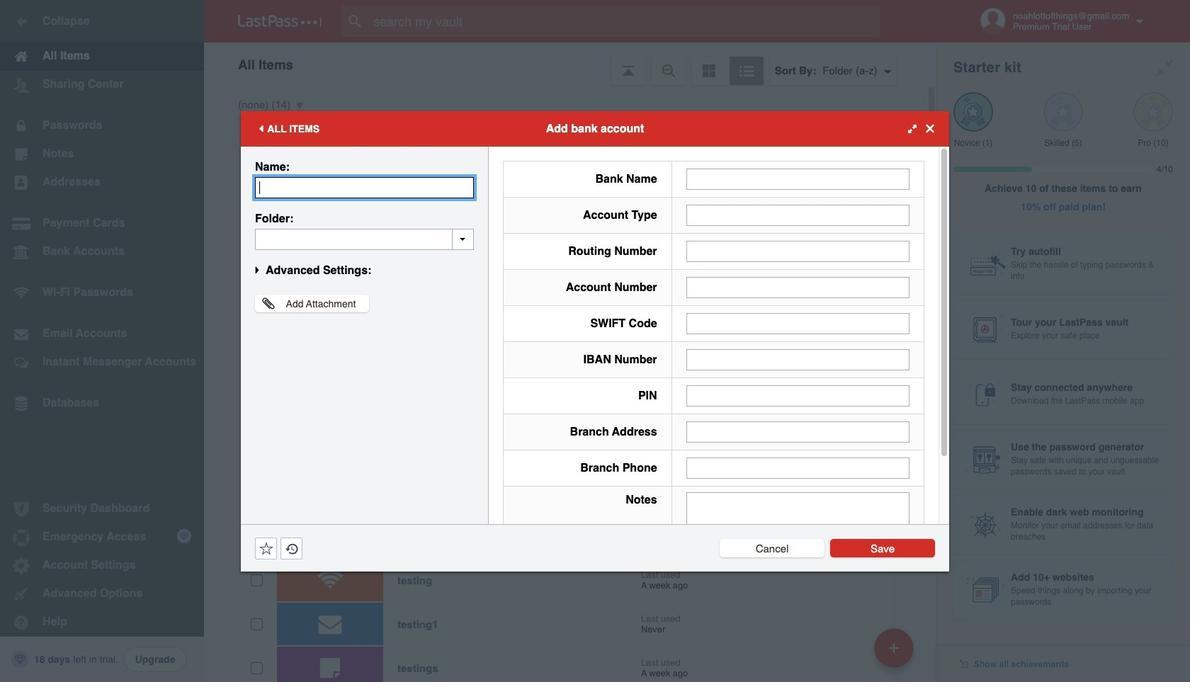 Task type: locate. For each thing, give the bounding box(es) containing it.
new item navigation
[[870, 624, 923, 682]]

vault options navigation
[[204, 43, 937, 85]]

dialog
[[241, 111, 950, 589]]

Search search field
[[342, 6, 908, 37]]

search my vault text field
[[342, 6, 908, 37]]

None text field
[[686, 168, 910, 190], [255, 177, 474, 198], [686, 241, 910, 262], [686, 313, 910, 334], [686, 349, 910, 370], [686, 385, 910, 406], [686, 457, 910, 479], [686, 168, 910, 190], [255, 177, 474, 198], [686, 241, 910, 262], [686, 313, 910, 334], [686, 349, 910, 370], [686, 385, 910, 406], [686, 457, 910, 479]]

None text field
[[686, 204, 910, 226], [255, 229, 474, 250], [686, 277, 910, 298], [686, 421, 910, 443], [686, 492, 910, 580], [686, 204, 910, 226], [255, 229, 474, 250], [686, 277, 910, 298], [686, 421, 910, 443], [686, 492, 910, 580]]



Task type: describe. For each thing, give the bounding box(es) containing it.
new item image
[[889, 643, 899, 653]]

main navigation navigation
[[0, 0, 204, 682]]

lastpass image
[[238, 15, 322, 28]]



Task type: vqa. For each thing, say whether or not it's contained in the screenshot.
CARET RIGHT icon
no



